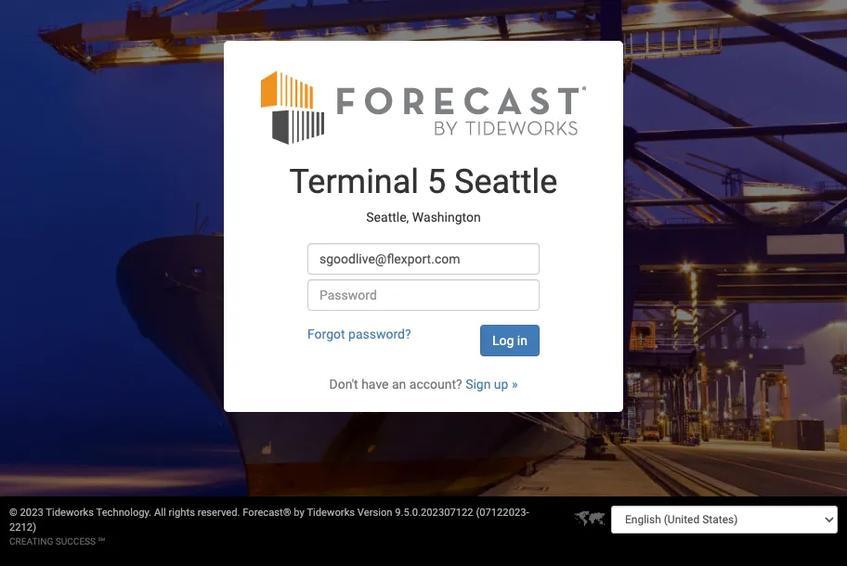 Task type: describe. For each thing, give the bounding box(es) containing it.
don't
[[329, 377, 358, 392]]

(07122023-
[[476, 507, 529, 519]]

success
[[55, 537, 96, 547]]

all
[[154, 507, 166, 519]]

5
[[427, 163, 446, 202]]

tideworks for 2023
[[46, 507, 94, 519]]

©
[[9, 507, 17, 519]]

© 2023 tideworks technology. all rights reserved.
[[9, 507, 243, 519]]

in
[[517, 333, 528, 348]]

forecast® by tideworks image
[[261, 69, 586, 146]]

»
[[512, 377, 518, 392]]

up
[[494, 377, 508, 392]]

2023
[[20, 507, 43, 519]]

terminal
[[289, 163, 419, 202]]

seattle,
[[366, 210, 409, 224]]

rights
[[169, 507, 195, 519]]

forgot
[[307, 327, 345, 342]]

technology.
[[96, 507, 152, 519]]

forecast® by tideworks version 9.5.0.202307122 (07122023- 2212) creating success ℠
[[9, 507, 529, 547]]

log
[[492, 333, 514, 348]]

have
[[361, 377, 389, 392]]

2212)
[[9, 522, 36, 534]]

Password password field
[[307, 280, 540, 311]]

tideworks for by
[[307, 507, 355, 519]]



Task type: locate. For each thing, give the bounding box(es) containing it.
reserved.
[[198, 507, 240, 519]]

9.5.0.202307122
[[395, 507, 473, 519]]

0 horizontal spatial tideworks
[[46, 507, 94, 519]]

by
[[294, 507, 305, 519]]

tideworks up success
[[46, 507, 94, 519]]

don't have an account? sign up »
[[329, 377, 518, 392]]

forgot password? log in
[[307, 327, 528, 348]]

1 tideworks from the left
[[46, 507, 94, 519]]

tideworks
[[46, 507, 94, 519], [307, 507, 355, 519]]

password?
[[348, 327, 411, 342]]

log in button
[[480, 325, 540, 357]]

sign up » link
[[465, 377, 518, 392]]

version
[[357, 507, 392, 519]]

℠
[[98, 537, 105, 547]]

tideworks right by
[[307, 507, 355, 519]]

2 tideworks from the left
[[307, 507, 355, 519]]

1 horizontal spatial tideworks
[[307, 507, 355, 519]]

terminal 5 seattle seattle, washington
[[289, 163, 558, 224]]

account?
[[409, 377, 462, 392]]

seattle
[[454, 163, 558, 202]]

sign
[[465, 377, 491, 392]]

forecast®
[[243, 507, 291, 519]]

tideworks inside forecast® by tideworks version 9.5.0.202307122 (07122023- 2212) creating success ℠
[[307, 507, 355, 519]]

washington
[[412, 210, 481, 224]]

an
[[392, 377, 406, 392]]

creating
[[9, 537, 53, 547]]

Email or username text field
[[307, 243, 540, 275]]

forgot password? link
[[307, 327, 411, 342]]



Task type: vqa. For each thing, say whether or not it's contained in the screenshot.
leftmost not
no



